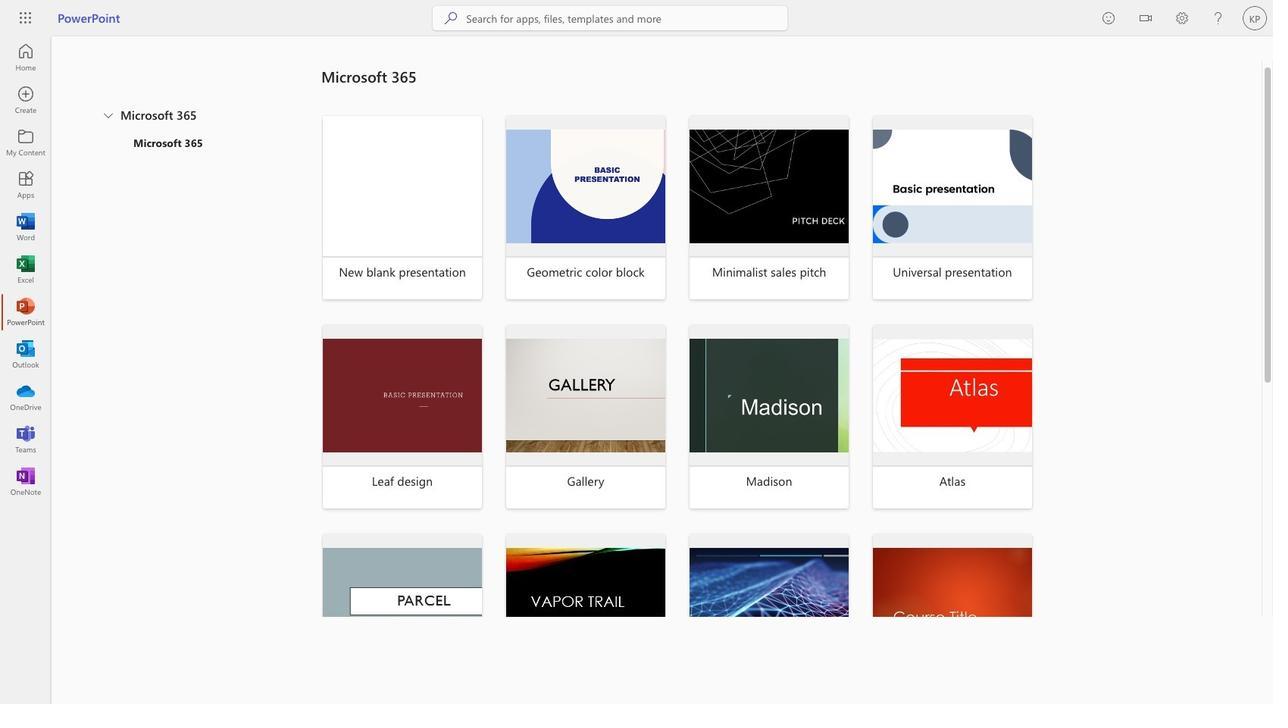 Task type: describe. For each thing, give the bounding box(es) containing it.
excel image
[[18, 262, 33, 278]]

teams image
[[18, 432, 33, 447]]

powerpoint image
[[18, 305, 33, 320]]

word image
[[18, 220, 33, 235]]

home image
[[18, 50, 33, 65]]



Task type: vqa. For each thing, say whether or not it's contained in the screenshot.
"APPLICATION"
yes



Task type: locate. For each thing, give the bounding box(es) containing it.
apps image
[[18, 177, 33, 193]]

option
[[109, 135, 282, 156]]

my content image
[[18, 135, 33, 150]]

Search box. Suggestions appear as you type. search field
[[466, 6, 788, 30]]

onenote image
[[18, 475, 33, 490]]

application
[[0, 36, 1274, 704]]

onedrive image
[[18, 390, 33, 405]]

None search field
[[433, 6, 788, 30]]

navigation
[[0, 36, 52, 503]]

main content
[[52, 36, 1274, 704]]

outlook image
[[18, 347, 33, 362]]

kp image
[[1243, 6, 1268, 30]]

heading
[[321, 61, 1214, 114]]

banner
[[0, 0, 1274, 39]]

create image
[[18, 93, 33, 108]]



